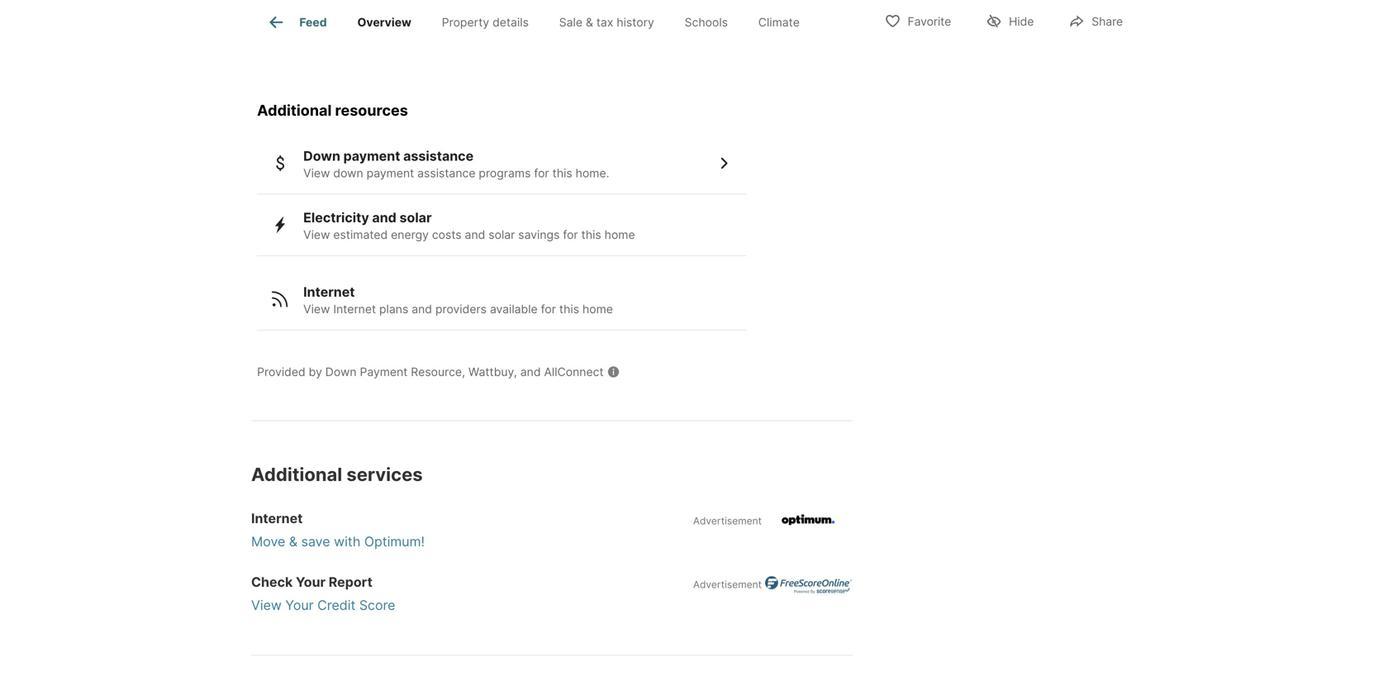 Task type: vqa. For each thing, say whether or not it's contained in the screenshot.
Internet Move & save with Optimum!
yes



Task type: describe. For each thing, give the bounding box(es) containing it.
providers
[[436, 302, 487, 316]]

internet for internet move & save with optimum!
[[251, 510, 303, 526]]

advertisement for check your report view your credit score
[[694, 579, 762, 591]]

services
[[347, 463, 423, 486]]

overview
[[358, 15, 412, 29]]

overview tab
[[342, 2, 427, 42]]

provided by down payment resource, wattbuy, and allconnect
[[257, 365, 604, 379]]

1 vertical spatial assistance
[[418, 166, 476, 180]]

additional resources
[[257, 101, 408, 119]]

& inside internet move & save with optimum!
[[289, 533, 298, 550]]

property
[[442, 15, 490, 29]]

savings
[[519, 228, 560, 242]]

resources
[[335, 101, 408, 119]]

0 vertical spatial your
[[296, 574, 326, 590]]

share button
[[1055, 4, 1138, 38]]

internet view internet plans and providers available for this home
[[304, 284, 613, 316]]

additional for additional services
[[251, 463, 343, 486]]

sale & tax history
[[559, 15, 655, 29]]

home.
[[576, 166, 610, 180]]

and right "costs"
[[465, 228, 486, 242]]

hide
[[1010, 14, 1035, 29]]

score
[[359, 597, 396, 613]]

optimum!
[[364, 533, 425, 550]]

tax
[[597, 15, 614, 29]]

and right wattbuy, at left
[[521, 365, 541, 379]]

report
[[329, 574, 373, 590]]

1 vertical spatial internet
[[334, 302, 376, 316]]

resource,
[[411, 365, 465, 379]]

advertisement for internet move & save with optimum!
[[694, 515, 762, 527]]

home inside electricity and solar view estimated energy costs and solar savings for this home
[[605, 228, 635, 242]]

& inside tab
[[586, 15, 594, 29]]

move
[[251, 533, 286, 550]]

provided
[[257, 365, 306, 379]]

move & save with optimum! link
[[251, 532, 863, 552]]

0 vertical spatial solar
[[400, 209, 432, 225]]

1 vertical spatial your
[[286, 597, 314, 613]]

for inside down payment assistance view down payment assistance programs for this home.
[[534, 166, 549, 180]]

1 vertical spatial down
[[326, 365, 357, 379]]

down
[[334, 166, 364, 180]]

payment
[[360, 365, 408, 379]]

history
[[617, 15, 655, 29]]

save
[[301, 533, 330, 550]]

tab list containing feed
[[251, 0, 829, 42]]

internet move & save with optimum!
[[251, 510, 425, 550]]

costs
[[432, 228, 462, 242]]

feed
[[300, 15, 327, 29]]

0 vertical spatial payment
[[344, 148, 400, 164]]

for inside internet view internet plans and providers available for this home
[[541, 302, 556, 316]]

this inside down payment assistance view down payment assistance programs for this home.
[[553, 166, 573, 180]]



Task type: locate. For each thing, give the bounding box(es) containing it.
1 vertical spatial additional
[[251, 463, 343, 486]]

additional services
[[251, 463, 423, 486]]

sale & tax history tab
[[544, 2, 670, 42]]

climate tab
[[744, 2, 815, 42]]

view for down
[[304, 166, 330, 180]]

share
[[1092, 14, 1124, 29]]

feed link
[[267, 12, 327, 32]]

your up credit on the bottom left of the page
[[296, 574, 326, 590]]

0 vertical spatial advertisement
[[694, 515, 762, 527]]

down payment assistance view down payment assistance programs for this home.
[[304, 148, 610, 180]]

by
[[309, 365, 322, 379]]

this right 'savings'
[[582, 228, 602, 242]]

& left save at the bottom of page
[[289, 533, 298, 550]]

this right available
[[560, 302, 580, 316]]

0 horizontal spatial solar
[[400, 209, 432, 225]]

internet up move
[[251, 510, 303, 526]]

solar up energy
[[400, 209, 432, 225]]

1 vertical spatial for
[[563, 228, 578, 242]]

1 vertical spatial home
[[583, 302, 613, 316]]

and inside internet view internet plans and providers available for this home
[[412, 302, 432, 316]]

schools tab
[[670, 2, 744, 42]]

down right by
[[326, 365, 357, 379]]

for
[[534, 166, 549, 180], [563, 228, 578, 242], [541, 302, 556, 316]]

check
[[251, 574, 293, 590]]

additional
[[257, 101, 332, 119], [251, 463, 343, 486]]

details
[[493, 15, 529, 29]]

1 vertical spatial &
[[289, 533, 298, 550]]

0 horizontal spatial &
[[289, 533, 298, 550]]

wattbuy,
[[469, 365, 517, 379]]

payment up "down"
[[344, 148, 400, 164]]

view inside check your report view your credit score
[[251, 597, 282, 613]]

1 vertical spatial advertisement
[[694, 579, 762, 591]]

climate
[[759, 15, 800, 29]]

and up estimated
[[372, 209, 397, 225]]

0 vertical spatial internet
[[304, 284, 355, 300]]

this inside internet view internet plans and providers available for this home
[[560, 302, 580, 316]]

1 vertical spatial solar
[[489, 228, 515, 242]]

sale
[[559, 15, 583, 29]]

solar
[[400, 209, 432, 225], [489, 228, 515, 242]]

for right available
[[541, 302, 556, 316]]

1 vertical spatial payment
[[367, 166, 414, 180]]

down inside down payment assistance view down payment assistance programs for this home.
[[304, 148, 341, 164]]

your
[[296, 574, 326, 590], [286, 597, 314, 613]]

this inside electricity and solar view estimated energy costs and solar savings for this home
[[582, 228, 602, 242]]

0 vertical spatial &
[[586, 15, 594, 29]]

additional left resources
[[257, 101, 332, 119]]

additional for additional resources
[[257, 101, 332, 119]]

check your report view your credit score
[[251, 574, 396, 613]]

0 vertical spatial home
[[605, 228, 635, 242]]

tab list
[[251, 0, 829, 42]]

for right programs
[[534, 166, 549, 180]]

1 horizontal spatial solar
[[489, 228, 515, 242]]

with
[[334, 533, 361, 550]]

solar left 'savings'
[[489, 228, 515, 242]]

payment right "down"
[[367, 166, 414, 180]]

0 vertical spatial down
[[304, 148, 341, 164]]

view for electricity
[[304, 228, 330, 242]]

0 vertical spatial assistance
[[404, 148, 474, 164]]

hide button
[[972, 4, 1049, 38]]

down
[[304, 148, 341, 164], [326, 365, 357, 379]]

home up allconnect
[[583, 302, 613, 316]]

1 vertical spatial this
[[582, 228, 602, 242]]

and right plans
[[412, 302, 432, 316]]

home
[[605, 228, 635, 242], [583, 302, 613, 316]]

available
[[490, 302, 538, 316]]

view left "down"
[[304, 166, 330, 180]]

payment
[[344, 148, 400, 164], [367, 166, 414, 180]]

& left "tax"
[[586, 15, 594, 29]]

property details tab
[[427, 2, 544, 42]]

&
[[586, 15, 594, 29], [289, 533, 298, 550]]

internet for internet view internet plans and providers available for this home
[[304, 284, 355, 300]]

electricity and solar view estimated energy costs and solar savings for this home
[[304, 209, 635, 242]]

0 vertical spatial this
[[553, 166, 573, 180]]

view inside electricity and solar view estimated energy costs and solar savings for this home
[[304, 228, 330, 242]]

view up by
[[304, 302, 330, 316]]

additional up internet move & save with optimum!
[[251, 463, 343, 486]]

view inside internet view internet plans and providers available for this home
[[304, 302, 330, 316]]

internet inside internet move & save with optimum!
[[251, 510, 303, 526]]

2 advertisement from the top
[[694, 579, 762, 591]]

electricity
[[304, 209, 369, 225]]

estimated
[[334, 228, 388, 242]]

credit
[[318, 597, 356, 613]]

schools
[[685, 15, 728, 29]]

0 vertical spatial additional
[[257, 101, 332, 119]]

home inside internet view internet plans and providers available for this home
[[583, 302, 613, 316]]

home down home.
[[605, 228, 635, 242]]

for inside electricity and solar view estimated energy costs and solar savings for this home
[[563, 228, 578, 242]]

plans
[[380, 302, 409, 316]]

allconnect
[[544, 365, 604, 379]]

view inside down payment assistance view down payment assistance programs for this home.
[[304, 166, 330, 180]]

0 vertical spatial for
[[534, 166, 549, 180]]

favorite
[[908, 14, 952, 29]]

down up "down"
[[304, 148, 341, 164]]

and
[[372, 209, 397, 225], [465, 228, 486, 242], [412, 302, 432, 316], [521, 365, 541, 379]]

favorite button
[[871, 4, 966, 38]]

property details
[[442, 15, 529, 29]]

internet left plans
[[334, 302, 376, 316]]

view for check
[[251, 597, 282, 613]]

1 horizontal spatial &
[[586, 15, 594, 29]]

view down electricity
[[304, 228, 330, 242]]

internet
[[304, 284, 355, 300], [334, 302, 376, 316], [251, 510, 303, 526]]

2 vertical spatial internet
[[251, 510, 303, 526]]

this
[[553, 166, 573, 180], [582, 228, 602, 242], [560, 302, 580, 316]]

advertisement
[[694, 515, 762, 527], [694, 579, 762, 591]]

assistance
[[404, 148, 474, 164], [418, 166, 476, 180]]

view down check
[[251, 597, 282, 613]]

programs
[[479, 166, 531, 180]]

energy
[[391, 228, 429, 242]]

2 vertical spatial for
[[541, 302, 556, 316]]

internet down estimated
[[304, 284, 355, 300]]

this left home.
[[553, 166, 573, 180]]

view your credit score link
[[251, 595, 863, 615]]

1 advertisement from the top
[[694, 515, 762, 527]]

your down check
[[286, 597, 314, 613]]

for right 'savings'
[[563, 228, 578, 242]]

2 vertical spatial this
[[560, 302, 580, 316]]

view
[[304, 166, 330, 180], [304, 228, 330, 242], [304, 302, 330, 316], [251, 597, 282, 613]]



